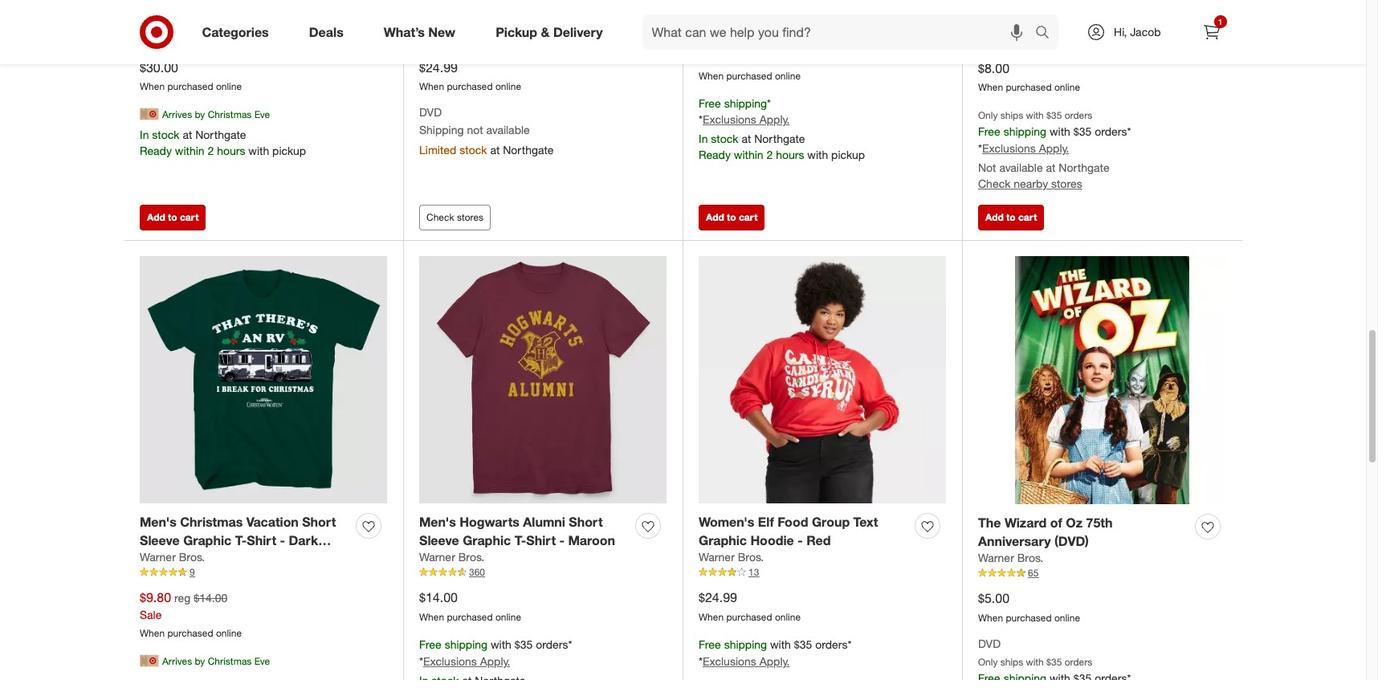 Task type: describe. For each thing, give the bounding box(es) containing it.
when inside $30.00 when purchased online
[[140, 81, 165, 93]]

what's new
[[384, 24, 456, 40]]

purchased for 13 warner bros. link
[[727, 612, 773, 624]]

- for dark
[[280, 532, 285, 548]]

in stock at  northgate ready within 2 hours with pickup
[[140, 128, 306, 158]]

$24.99 when purchased online for 13 warner bros. link
[[699, 590, 801, 624]]

warner for 19
[[699, 9, 735, 22]]

men's christmas vacation short sleeve graphic t-shirt - dark green link
[[140, 513, 350, 567]]

new
[[429, 24, 456, 40]]

orders inside only ships with $35 orders free shipping with $35 orders* * exclusions apply. not available at northgate check nearby stores
[[1065, 109, 1093, 122]]

maroon
[[568, 532, 615, 548]]

bros. right new
[[459, 20, 485, 33]]

1 free shipping with $35 orders* * exclusions apply. from the left
[[419, 638, 572, 669]]

warner left pickup
[[419, 20, 455, 33]]

check inside button
[[427, 211, 455, 223]]

- inside women's elf food group text graphic hoodie - red
[[798, 532, 803, 548]]

1 seasonal shipping icon image from the top
[[140, 105, 159, 124]]

deals
[[309, 24, 344, 40]]

purchased for 19 warner bros. link
[[727, 70, 773, 82]]

19 link
[[699, 24, 947, 38]]

What can we help you find? suggestions appear below search field
[[642, 14, 1040, 50]]

2 free shipping with $35 orders* * exclusions apply. from the left
[[699, 638, 852, 669]]

$14.00 inside $14.00 when purchased online
[[419, 590, 458, 606]]

360 link
[[419, 566, 667, 580]]

the wizard of oz 75th anniversary (dvd)
[[979, 515, 1113, 549]]

360
[[469, 567, 485, 579]]

&
[[541, 24, 550, 40]]

exclusions inside "free shipping * * exclusions apply. in stock at  northgate ready within 2 hours with pickup"
[[703, 113, 757, 126]]

1 arrives by christmas eve from the top
[[162, 108, 270, 120]]

elf
[[758, 514, 774, 530]]

what's new link
[[370, 14, 476, 50]]

$14.00 when purchased online
[[419, 590, 522, 624]]

check stores
[[427, 211, 484, 223]]

t- for hogwarts
[[515, 532, 527, 548]]

check nearby stores button
[[979, 176, 1083, 192]]

at inside dvd shipping not available limited stock at  northgate
[[491, 143, 500, 157]]

dvd for dvd only ships with $35 orders
[[979, 637, 1001, 651]]

shirt for vacation
[[247, 532, 276, 548]]

$8.00 when purchased online
[[979, 60, 1081, 94]]

categories
[[202, 24, 269, 40]]

in inside in stock at  northgate ready within 2 hours with pickup
[[140, 128, 149, 142]]

$5.00 when purchased online
[[979, 591, 1081, 625]]

2 vertical spatial christmas
[[208, 655, 252, 667]]

2 by from the top
[[195, 655, 205, 667]]

t- for christmas
[[235, 532, 247, 548]]

26 link
[[979, 36, 1227, 50]]

bros. for 26
[[1018, 20, 1044, 34]]

to for $30.00
[[168, 211, 177, 223]]

dvd shipping not available limited stock at  northgate
[[419, 105, 554, 157]]

with inside "free shipping * * exclusions apply. in stock at  northgate ready within 2 hours with pickup"
[[808, 148, 829, 162]]

2 arrives from the top
[[162, 655, 192, 667]]

anniversary
[[979, 533, 1051, 549]]

add for $8.00
[[986, 211, 1004, 223]]

stock inside in stock at  northgate ready within 2 hours with pickup
[[152, 128, 180, 142]]

hoodie
[[751, 532, 794, 548]]

the wizard of oz 75th anniversary (dvd) link
[[979, 514, 1189, 551]]

apply. inside "free shipping * * exclusions apply. in stock at  northgate ready within 2 hours with pickup"
[[760, 113, 790, 126]]

1 link
[[1194, 14, 1230, 50]]

warner bros. left pickup
[[419, 20, 485, 33]]

1 arrives from the top
[[162, 108, 192, 120]]

check stores button
[[419, 205, 491, 230]]

men's hogwarts alumni short sleeve graphic t-shirt - maroon
[[419, 514, 615, 548]]

search button
[[1029, 14, 1067, 53]]

2 eve from the top
[[254, 655, 270, 667]]

ready inside in stock at  northgate ready within 2 hours with pickup
[[140, 144, 172, 158]]

1
[[1219, 17, 1223, 27]]

online up dvd shipping not available limited stock at  northgate
[[496, 81, 522, 93]]

1 by from the top
[[195, 108, 205, 120]]

$35 up check nearby stores button in the right top of the page
[[1074, 125, 1092, 138]]

check inside only ships with $35 orders free shipping with $35 orders* * exclusions apply. not available at northgate check nearby stores
[[979, 177, 1011, 191]]

online inside $5.00 when purchased online
[[1055, 613, 1081, 625]]

shipping inside only ships with $35 orders free shipping with $35 orders* * exclusions apply. not available at northgate check nearby stores
[[1004, 125, 1047, 138]]

the
[[979, 515, 1002, 531]]

hogwarts
[[460, 514, 520, 530]]

to for $8.00
[[1007, 211, 1016, 223]]

when inside $5.00 when purchased online
[[979, 613, 1004, 625]]

stores inside only ships with $35 orders free shipping with $35 orders* * exclusions apply. not available at northgate check nearby stores
[[1052, 177, 1083, 191]]

bros. for 13
[[738, 551, 764, 564]]

online inside $30.00 when purchased online
[[216, 81, 242, 93]]

sleeve for hogwarts
[[419, 532, 459, 548]]

jacob
[[1131, 25, 1161, 39]]

reg
[[174, 592, 191, 605]]

bros. up $30.00 when purchased online
[[179, 20, 205, 33]]

hi,
[[1115, 25, 1128, 39]]

dvd only ships with $35 orders
[[979, 637, 1093, 669]]

at inside "free shipping * * exclusions apply. in stock at  northgate ready within 2 hours with pickup"
[[742, 132, 752, 146]]

short for dark
[[302, 514, 336, 530]]

oz
[[1067, 515, 1083, 531]]

9 link
[[140, 566, 387, 580]]

when inside $14.00 when purchased online
[[419, 612, 444, 624]]

only inside dvd only ships with $35 orders
[[979, 657, 998, 669]]

purchased for warner bros. link corresponding to 65
[[1006, 613, 1052, 625]]

ready inside "free shipping * * exclusions apply. in stock at  northgate ready within 2 hours with pickup"
[[699, 148, 731, 162]]

dark
[[289, 532, 318, 548]]

2 arrives by christmas eve from the top
[[162, 655, 270, 667]]

* inside only ships with $35 orders free shipping with $35 orders* * exclusions apply. not available at northgate check nearby stores
[[979, 142, 983, 155]]

warner bros. link for 19
[[699, 8, 764, 24]]

shipping down 13
[[724, 638, 767, 652]]

bros. for 65
[[1018, 551, 1044, 565]]

pickup
[[496, 24, 538, 40]]

orders* inside only ships with $35 orders free shipping with $35 orders* * exclusions apply. not available at northgate check nearby stores
[[1095, 125, 1132, 138]]

delivery
[[554, 24, 603, 40]]

only ships with $35 orders free shipping with $35 orders* * exclusions apply. not available at northgate check nearby stores
[[979, 109, 1132, 191]]

what's
[[384, 24, 425, 40]]

online inside $59.99 when purchased online
[[775, 70, 801, 82]]

$30.00
[[140, 59, 178, 75]]

online inside $8.00 when purchased online
[[1055, 81, 1081, 94]]

wizard
[[1005, 515, 1047, 531]]

women's elf food group text graphic hoodie - red
[[699, 514, 878, 548]]

hi, jacob
[[1115, 25, 1161, 39]]

$59.99
[[699, 48, 738, 64]]

- for maroon
[[560, 532, 565, 548]]

0 horizontal spatial orders*
[[536, 638, 572, 652]]

9
[[190, 567, 195, 579]]

vacation
[[246, 514, 299, 530]]

limited
[[419, 143, 457, 157]]

men's for men's hogwarts alumni short sleeve graphic t-shirt - maroon
[[419, 514, 456, 530]]

cart for $8.00
[[1019, 211, 1038, 223]]

women's
[[699, 514, 755, 530]]

men's christmas vacation short sleeve graphic t-shirt - dark green
[[140, 514, 336, 567]]

within inside "free shipping * * exclusions apply. in stock at  northgate ready within 2 hours with pickup"
[[734, 148, 764, 162]]

warner for 65
[[979, 551, 1015, 565]]

(dvd)
[[1055, 533, 1089, 549]]

in inside "free shipping * * exclusions apply. in stock at  northgate ready within 2 hours with pickup"
[[699, 132, 708, 146]]

women's elf food group text graphic hoodie - red link
[[699, 513, 909, 550]]

$9.80
[[140, 590, 171, 606]]

short for maroon
[[569, 514, 603, 530]]

alumni
[[523, 514, 566, 530]]

only inside only ships with $35 orders free shipping with $35 orders* * exclusions apply. not available at northgate check nearby stores
[[979, 109, 998, 122]]

apply. inside only ships with $35 orders free shipping with $35 orders* * exclusions apply. not available at northgate check nearby stores
[[1040, 142, 1070, 155]]

red
[[807, 532, 831, 548]]

warner bros. link for 26
[[979, 20, 1044, 36]]

graphic for elf
[[699, 532, 747, 548]]



Task type: locate. For each thing, give the bounding box(es) containing it.
warner bros. up 13
[[699, 551, 764, 564]]

1 add to cart button from the left
[[140, 205, 206, 230]]

0 vertical spatial by
[[195, 108, 205, 120]]

0 horizontal spatial 2
[[208, 144, 214, 158]]

1 vertical spatial arrives by christmas eve
[[162, 655, 270, 667]]

deals link
[[295, 14, 364, 50]]

ships
[[1001, 109, 1024, 122], [1001, 657, 1024, 669]]

0 horizontal spatial hours
[[217, 144, 245, 158]]

t- inside the men's hogwarts alumni short sleeve graphic t-shirt - maroon
[[515, 532, 527, 548]]

sleeve for christmas
[[140, 532, 180, 548]]

1 horizontal spatial hours
[[776, 148, 805, 162]]

1 only from the top
[[979, 109, 998, 122]]

2 horizontal spatial add
[[986, 211, 1004, 223]]

$59.99 when purchased online
[[699, 48, 801, 82]]

0 horizontal spatial dvd
[[419, 105, 442, 119]]

christmas inside men's christmas vacation short sleeve graphic t-shirt - dark green
[[180, 514, 243, 530]]

warner bros. down anniversary
[[979, 551, 1044, 565]]

christmas up in stock at  northgate ready within 2 hours with pickup
[[208, 108, 252, 120]]

sleeve inside the men's hogwarts alumni short sleeve graphic t-shirt - maroon
[[419, 532, 459, 548]]

- down alumni
[[560, 532, 565, 548]]

$35 down $14.00 when purchased online
[[515, 638, 533, 652]]

add to cart for $8.00
[[986, 211, 1038, 223]]

0 vertical spatial christmas
[[208, 108, 252, 120]]

graphic down women's
[[699, 532, 747, 548]]

2 seasonal shipping icon image from the top
[[140, 652, 159, 671]]

orders*
[[1095, 125, 1132, 138], [536, 638, 572, 652], [816, 638, 852, 652]]

warner bros. link for 9
[[140, 550, 205, 566]]

stock down not
[[460, 143, 487, 157]]

purchased down $59.99
[[727, 70, 773, 82]]

1 horizontal spatial short
[[569, 514, 603, 530]]

when
[[699, 70, 724, 82], [140, 81, 165, 93], [419, 81, 444, 93], [979, 81, 1004, 94], [419, 612, 444, 624], [699, 612, 724, 624], [979, 613, 1004, 625], [140, 628, 165, 640]]

0 horizontal spatial graphic
[[183, 532, 232, 548]]

2 add to cart from the left
[[706, 211, 758, 223]]

at
[[183, 128, 192, 142], [742, 132, 752, 146], [491, 143, 500, 157], [1047, 161, 1056, 175]]

26
[[1029, 36, 1039, 49]]

0 horizontal spatial check
[[427, 211, 455, 223]]

bros. for 19
[[738, 9, 764, 22]]

75th
[[1087, 515, 1113, 531]]

men's left the hogwarts
[[419, 514, 456, 530]]

warner bros. link
[[699, 8, 764, 24], [140, 19, 205, 35], [419, 19, 485, 35], [979, 20, 1044, 36], [140, 550, 205, 566], [419, 550, 485, 566], [699, 550, 764, 566], [979, 551, 1044, 567]]

christmas down $9.80 reg $14.00 sale when purchased online
[[208, 655, 252, 667]]

free shipping * * exclusions apply. in stock at  northgate ready within 2 hours with pickup
[[699, 96, 865, 162]]

christmas up 9
[[180, 514, 243, 530]]

in
[[140, 128, 149, 142], [699, 132, 708, 146]]

bros. up 13
[[738, 551, 764, 564]]

1 vertical spatial seasonal shipping icon image
[[140, 652, 159, 671]]

at inside only ships with $35 orders free shipping with $35 orders* * exclusions apply. not available at northgate check nearby stores
[[1047, 161, 1056, 175]]

free inside only ships with $35 orders free shipping with $35 orders* * exclusions apply. not available at northgate check nearby stores
[[979, 125, 1001, 138]]

northgate inside dvd shipping not available limited stock at  northgate
[[503, 143, 554, 157]]

arrives down $30.00 when purchased online
[[162, 108, 192, 120]]

shirt inside men's christmas vacation short sleeve graphic t-shirt - dark green
[[247, 532, 276, 548]]

ships inside dvd only ships with $35 orders
[[1001, 657, 1024, 669]]

purchased down reg
[[168, 628, 213, 640]]

stock down $30.00 when purchased online
[[152, 128, 180, 142]]

0 horizontal spatial within
[[175, 144, 205, 158]]

graphic inside women's elf food group text graphic hoodie - red
[[699, 532, 747, 548]]

0 vertical spatial $24.99
[[419, 59, 458, 75]]

purchased down $8.00
[[1006, 81, 1052, 94]]

shirt inside the men's hogwarts alumni short sleeve graphic t-shirt - maroon
[[527, 532, 556, 548]]

northgate inside in stock at  northgate ready within 2 hours with pickup
[[195, 128, 246, 142]]

1 add from the left
[[147, 211, 165, 223]]

1 graphic from the left
[[183, 532, 232, 548]]

eve
[[254, 108, 270, 120], [254, 655, 270, 667]]

2 to from the left
[[727, 211, 737, 223]]

warner up $30.00
[[140, 20, 176, 33]]

3 add to cart from the left
[[986, 211, 1038, 223]]

warner bros. for 360
[[419, 551, 485, 564]]

1 horizontal spatial shirt
[[527, 532, 556, 548]]

purchased for warner bros. link over $30.00
[[168, 81, 213, 93]]

exclusions apply. button
[[703, 112, 790, 128], [983, 141, 1070, 157], [423, 654, 510, 670], [703, 654, 790, 670]]

categories link
[[188, 14, 289, 50]]

at up nearby
[[1047, 161, 1056, 175]]

sleeve inside men's christmas vacation short sleeve graphic t-shirt - dark green
[[140, 532, 180, 548]]

graphic for hogwarts
[[463, 532, 511, 548]]

not
[[979, 161, 997, 175]]

$35 down $5.00 when purchased online
[[1047, 657, 1063, 669]]

t-
[[235, 532, 247, 548], [515, 532, 527, 548]]

0 vertical spatial check
[[979, 177, 1011, 191]]

0 horizontal spatial shirt
[[247, 532, 276, 548]]

hours
[[217, 144, 245, 158], [776, 148, 805, 162]]

$24.99 when purchased online
[[419, 59, 522, 93], [699, 590, 801, 624]]

warner bros. up 19
[[699, 9, 764, 22]]

1 horizontal spatial $24.99 when purchased online
[[699, 590, 801, 624]]

men's inside men's christmas vacation short sleeve graphic t-shirt - dark green
[[140, 514, 177, 530]]

add to cart button for $59.99
[[699, 205, 765, 230]]

1 horizontal spatial add
[[706, 211, 725, 223]]

13
[[749, 567, 760, 579]]

0 horizontal spatial free shipping with $35 orders* * exclusions apply.
[[419, 638, 572, 669]]

shirt down vacation
[[247, 532, 276, 548]]

1 horizontal spatial t-
[[515, 532, 527, 548]]

1 sleeve from the left
[[140, 532, 180, 548]]

purchased inside $9.80 reg $14.00 sale when purchased online
[[168, 628, 213, 640]]

1 vertical spatial $24.99
[[699, 590, 738, 606]]

orders
[[1065, 109, 1093, 122], [1065, 657, 1093, 669]]

1 horizontal spatial check
[[979, 177, 1011, 191]]

short inside the men's hogwarts alumni short sleeve graphic t-shirt - maroon
[[569, 514, 603, 530]]

0 horizontal spatial stores
[[457, 211, 484, 223]]

2 horizontal spatial -
[[798, 532, 803, 548]]

graphic down the hogwarts
[[463, 532, 511, 548]]

dvd down $5.00
[[979, 637, 1001, 651]]

1 short from the left
[[302, 514, 336, 530]]

2 ships from the top
[[1001, 657, 1024, 669]]

food
[[778, 514, 809, 530]]

2 inside "free shipping * * exclusions apply. in stock at  northgate ready within 2 hours with pickup"
[[767, 148, 773, 162]]

1 horizontal spatial dvd
[[979, 637, 1001, 651]]

short inside men's christmas vacation short sleeve graphic t-shirt - dark green
[[302, 514, 336, 530]]

shirt
[[247, 532, 276, 548], [527, 532, 556, 548]]

0 vertical spatial seasonal shipping icon image
[[140, 105, 159, 124]]

0 horizontal spatial $24.99
[[419, 59, 458, 75]]

warner up $14.00 when purchased online
[[419, 551, 455, 564]]

bros. for 9
[[179, 551, 205, 564]]

0 horizontal spatial -
[[280, 532, 285, 548]]

0 horizontal spatial $14.00
[[194, 592, 228, 605]]

dvd up shipping
[[419, 105, 442, 119]]

2 add from the left
[[706, 211, 725, 223]]

free
[[699, 96, 721, 110], [979, 125, 1001, 138], [419, 638, 442, 652], [699, 638, 721, 652]]

online down '360' link
[[496, 612, 522, 624]]

2 horizontal spatial add to cart button
[[979, 205, 1045, 230]]

men's christmas vacation short sleeve graphic t-shirt - dark green image
[[140, 256, 387, 504], [140, 256, 387, 504]]

1 horizontal spatial stores
[[1052, 177, 1083, 191]]

add to cart for $30.00
[[147, 211, 199, 223]]

$5.00
[[979, 591, 1010, 607]]

arrives by christmas eve
[[162, 108, 270, 120], [162, 655, 270, 667]]

1 horizontal spatial pickup
[[832, 148, 865, 162]]

when inside $59.99 when purchased online
[[699, 70, 724, 82]]

1 horizontal spatial stock
[[460, 143, 487, 157]]

- left the red
[[798, 532, 803, 548]]

pickup inside "free shipping * * exclusions apply. in stock at  northgate ready within 2 hours with pickup"
[[832, 148, 865, 162]]

warner bros. link up 360 at the bottom of page
[[419, 550, 485, 566]]

ready
[[140, 144, 172, 158], [699, 148, 731, 162]]

warner for 360
[[419, 551, 455, 564]]

1 eve from the top
[[254, 108, 270, 120]]

purchased inside $30.00 when purchased online
[[168, 81, 213, 93]]

available inside dvd shipping not available limited stock at  northgate
[[487, 123, 530, 137]]

within
[[175, 144, 205, 158], [734, 148, 764, 162]]

2 horizontal spatial to
[[1007, 211, 1016, 223]]

$24.99 down new
[[419, 59, 458, 75]]

0 horizontal spatial to
[[168, 211, 177, 223]]

65
[[1029, 568, 1039, 580]]

online down 9 "link"
[[216, 628, 242, 640]]

$24.99
[[419, 59, 458, 75], [699, 590, 738, 606]]

1 horizontal spatial cart
[[739, 211, 758, 223]]

warner bros. link up 26 in the right of the page
[[979, 20, 1044, 36]]

warner bros. for 65
[[979, 551, 1044, 565]]

check down not
[[979, 177, 1011, 191]]

0 vertical spatial eve
[[254, 108, 270, 120]]

pickup inside in stock at  northgate ready within 2 hours with pickup
[[272, 144, 306, 158]]

online up dvd only ships with $35 orders
[[1055, 613, 1081, 625]]

men's up green
[[140, 514, 177, 530]]

arrives
[[162, 108, 192, 120], [162, 655, 192, 667]]

purchased for warner bros. link for 26
[[1006, 81, 1052, 94]]

when inside $8.00 when purchased online
[[979, 81, 1004, 94]]

0 vertical spatial ships
[[1001, 109, 1024, 122]]

2 horizontal spatial cart
[[1019, 211, 1038, 223]]

purchased inside $5.00 when purchased online
[[1006, 613, 1052, 625]]

$14.00
[[419, 590, 458, 606], [194, 592, 228, 605]]

1 orders from the top
[[1065, 109, 1093, 122]]

warner
[[699, 9, 735, 22], [140, 20, 176, 33], [419, 20, 455, 33], [979, 20, 1015, 34], [140, 551, 176, 564], [419, 551, 455, 564], [699, 551, 735, 564], [979, 551, 1015, 565]]

add
[[147, 211, 165, 223], [706, 211, 725, 223], [986, 211, 1004, 223]]

available up check nearby stores button in the right top of the page
[[1000, 161, 1043, 175]]

0 vertical spatial $24.99 when purchased online
[[419, 59, 522, 93]]

northgate inside "free shipping * * exclusions apply. in stock at  northgate ready within 2 hours with pickup"
[[755, 132, 806, 146]]

by down $9.80 reg $14.00 sale when purchased online
[[195, 655, 205, 667]]

1 vertical spatial stores
[[457, 211, 484, 223]]

online down 26 link
[[1055, 81, 1081, 94]]

$24.99 for warner bros. link left of pickup
[[419, 59, 458, 75]]

online up "free shipping * * exclusions apply. in stock at  northgate ready within 2 hours with pickup"
[[775, 70, 801, 82]]

warner bros. link for 360
[[419, 550, 485, 566]]

seasonal shipping icon image down sale
[[140, 652, 159, 671]]

warner bros. link up 19
[[699, 8, 764, 24]]

13 link
[[699, 566, 947, 580]]

men's hogwarts alumni short sleeve graphic t-shirt - maroon image
[[419, 256, 667, 504]]

2 men's from the left
[[419, 514, 456, 530]]

0 horizontal spatial add to cart
[[147, 211, 199, 223]]

2 orders from the top
[[1065, 657, 1093, 669]]

-
[[280, 532, 285, 548], [560, 532, 565, 548], [798, 532, 803, 548]]

warner down anniversary
[[979, 551, 1015, 565]]

0 horizontal spatial available
[[487, 123, 530, 137]]

t- down vacation
[[235, 532, 247, 548]]

with
[[1027, 109, 1044, 122], [1050, 125, 1071, 138], [249, 144, 269, 158], [808, 148, 829, 162], [491, 638, 512, 652], [771, 638, 791, 652], [1027, 657, 1044, 669]]

t- inside men's christmas vacation short sleeve graphic t-shirt - dark green
[[235, 532, 247, 548]]

warner bros. up 26 in the right of the page
[[979, 20, 1044, 34]]

sale
[[140, 609, 162, 622]]

by up in stock at  northgate ready within 2 hours with pickup
[[195, 108, 205, 120]]

1 horizontal spatial $14.00
[[419, 590, 458, 606]]

3 to from the left
[[1007, 211, 1016, 223]]

warner bros. link up 13
[[699, 550, 764, 566]]

1 vertical spatial orders
[[1065, 657, 1093, 669]]

exclusions inside only ships with $35 orders free shipping with $35 orders* * exclusions apply. not available at northgate check nearby stores
[[983, 142, 1036, 155]]

only down $8.00
[[979, 109, 998, 122]]

$35 down $8.00 when purchased online
[[1047, 109, 1063, 122]]

graphic inside men's christmas vacation short sleeve graphic t-shirt - dark green
[[183, 532, 232, 548]]

purchased for warner bros. link left of pickup
[[447, 81, 493, 93]]

purchased down 360 at the bottom of page
[[447, 612, 493, 624]]

1 ships from the top
[[1001, 109, 1024, 122]]

1 - from the left
[[280, 532, 285, 548]]

warner for 26
[[979, 20, 1015, 34]]

to for $59.99
[[727, 211, 737, 223]]

1 horizontal spatial $24.99
[[699, 590, 738, 606]]

stock inside "free shipping * * exclusions apply. in stock at  northgate ready within 2 hours with pickup"
[[711, 132, 739, 146]]

apply.
[[760, 113, 790, 126], [1040, 142, 1070, 155], [480, 655, 510, 669], [760, 655, 790, 669]]

1 add to cart from the left
[[147, 211, 199, 223]]

1 vertical spatial check
[[427, 211, 455, 223]]

bros. for 360
[[459, 551, 485, 564]]

add for $59.99
[[706, 211, 725, 223]]

warner bros. link up 9
[[140, 550, 205, 566]]

1 horizontal spatial graphic
[[463, 532, 511, 548]]

1 horizontal spatial ready
[[699, 148, 731, 162]]

purchased inside $59.99 when purchased online
[[727, 70, 773, 82]]

shipping down $59.99 when purchased online
[[724, 96, 767, 110]]

purchased inside $14.00 when purchased online
[[447, 612, 493, 624]]

when inside $9.80 reg $14.00 sale when purchased online
[[140, 628, 165, 640]]

1 horizontal spatial -
[[560, 532, 565, 548]]

1 horizontal spatial add to cart button
[[699, 205, 765, 230]]

within inside in stock at  northgate ready within 2 hours with pickup
[[175, 144, 205, 158]]

purchased
[[727, 70, 773, 82], [168, 81, 213, 93], [447, 81, 493, 93], [1006, 81, 1052, 94], [447, 612, 493, 624], [727, 612, 773, 624], [1006, 613, 1052, 625], [168, 628, 213, 640]]

1 vertical spatial arrives
[[162, 655, 192, 667]]

bros. up 65
[[1018, 551, 1044, 565]]

purchased for warner bros. link for 360
[[447, 612, 493, 624]]

$24.99 for 13 warner bros. link
[[699, 590, 738, 606]]

1 horizontal spatial to
[[727, 211, 737, 223]]

purchased up dvd only ships with $35 orders
[[1006, 613, 1052, 625]]

2 add to cart button from the left
[[699, 205, 765, 230]]

$8.00
[[979, 60, 1010, 76]]

pickup & delivery link
[[482, 14, 623, 50]]

1 horizontal spatial add to cart
[[706, 211, 758, 223]]

ships inside only ships with $35 orders free shipping with $35 orders* * exclusions apply. not available at northgate check nearby stores
[[1001, 109, 1024, 122]]

short up dark
[[302, 514, 336, 530]]

- down vacation
[[280, 532, 285, 548]]

0 horizontal spatial short
[[302, 514, 336, 530]]

northgate inside only ships with $35 orders free shipping with $35 orders* * exclusions apply. not available at northgate check nearby stores
[[1059, 161, 1110, 175]]

text
[[854, 514, 878, 530]]

shipping inside "free shipping * * exclusions apply. in stock at  northgate ready within 2 hours with pickup"
[[724, 96, 767, 110]]

1 men's from the left
[[140, 514, 177, 530]]

bros. up 360 at the bottom of page
[[459, 551, 485, 564]]

group
[[812, 514, 850, 530]]

- inside the men's hogwarts alumni short sleeve graphic t-shirt - maroon
[[560, 532, 565, 548]]

2 horizontal spatial stock
[[711, 132, 739, 146]]

warner for 9
[[140, 551, 176, 564]]

warner bros.
[[699, 9, 764, 22], [140, 20, 205, 33], [419, 20, 485, 33], [979, 20, 1044, 34], [140, 551, 205, 564], [419, 551, 485, 564], [699, 551, 764, 564], [979, 551, 1044, 565]]

graphic up 9
[[183, 532, 232, 548]]

$24.99 down women's
[[699, 590, 738, 606]]

1 vertical spatial available
[[1000, 161, 1043, 175]]

0 horizontal spatial sleeve
[[140, 532, 180, 548]]

warner bros. link left pickup
[[419, 19, 485, 35]]

0 horizontal spatial in
[[140, 128, 149, 142]]

shirt for alumni
[[527, 532, 556, 548]]

1 vertical spatial christmas
[[180, 514, 243, 530]]

seasonal shipping icon image down $30.00
[[140, 105, 159, 124]]

2 - from the left
[[560, 532, 565, 548]]

- inside men's christmas vacation short sleeve graphic t-shirt - dark green
[[280, 532, 285, 548]]

online down 13 link at bottom
[[775, 612, 801, 624]]

warner bros. up 360 at the bottom of page
[[419, 551, 485, 564]]

dvd for dvd shipping not available limited stock at  northgate
[[419, 105, 442, 119]]

orders down $5.00 when purchased online
[[1065, 657, 1093, 669]]

0 horizontal spatial t-
[[235, 532, 247, 548]]

add to cart button for $8.00
[[979, 205, 1045, 230]]

0 vertical spatial orders
[[1065, 109, 1093, 122]]

bros. up 19
[[738, 9, 764, 22]]

2 shirt from the left
[[527, 532, 556, 548]]

men's for men's christmas vacation short sleeve graphic t-shirt - dark green
[[140, 514, 177, 530]]

0 horizontal spatial cart
[[180, 211, 199, 223]]

$35 inside dvd only ships with $35 orders
[[1047, 657, 1063, 669]]

warner bros. for 9
[[140, 551, 205, 564]]

seasonal shipping icon image
[[140, 105, 159, 124], [140, 652, 159, 671]]

shipping down $14.00 when purchased online
[[445, 638, 488, 652]]

1 vertical spatial ships
[[1001, 657, 1024, 669]]

1 horizontal spatial 2
[[767, 148, 773, 162]]

by
[[195, 108, 205, 120], [195, 655, 205, 667]]

1 t- from the left
[[235, 532, 247, 548]]

only
[[979, 109, 998, 122], [979, 657, 998, 669]]

warner bros. link for 13
[[699, 550, 764, 566]]

add to cart button for $30.00
[[140, 205, 206, 230]]

3 cart from the left
[[1019, 211, 1038, 223]]

at down $59.99 when purchased online
[[742, 132, 752, 146]]

3 add from the left
[[986, 211, 1004, 223]]

at inside in stock at  northgate ready within 2 hours with pickup
[[183, 128, 192, 142]]

purchased up not
[[447, 81, 493, 93]]

available inside only ships with $35 orders free shipping with $35 orders* * exclusions apply. not available at northgate check nearby stores
[[1000, 161, 1043, 175]]

to
[[168, 211, 177, 223], [727, 211, 737, 223], [1007, 211, 1016, 223]]

pickup & delivery
[[496, 24, 603, 40]]

warner bros. for 19
[[699, 9, 764, 22]]

add for $30.00
[[147, 211, 165, 223]]

not
[[467, 123, 483, 137]]

2 graphic from the left
[[463, 532, 511, 548]]

purchased inside $8.00 when purchased online
[[1006, 81, 1052, 94]]

2 horizontal spatial graphic
[[699, 532, 747, 548]]

0 vertical spatial available
[[487, 123, 530, 137]]

0 horizontal spatial stock
[[152, 128, 180, 142]]

1 horizontal spatial sleeve
[[419, 532, 459, 548]]

1 horizontal spatial available
[[1000, 161, 1043, 175]]

0 horizontal spatial ready
[[140, 144, 172, 158]]

2 t- from the left
[[515, 532, 527, 548]]

1 horizontal spatial in
[[699, 132, 708, 146]]

at right limited
[[491, 143, 500, 157]]

add to cart for $59.99
[[706, 211, 758, 223]]

warner for 13
[[699, 551, 735, 564]]

2 short from the left
[[569, 514, 603, 530]]

warner bros. for 26
[[979, 20, 1044, 34]]

women's elf food group text graphic hoodie - red image
[[699, 256, 947, 504], [699, 256, 947, 504]]

bros. up 26 in the right of the page
[[1018, 20, 1044, 34]]

only down $5.00
[[979, 657, 998, 669]]

3 - from the left
[[798, 532, 803, 548]]

1 vertical spatial by
[[195, 655, 205, 667]]

2 only from the top
[[979, 657, 998, 669]]

sleeve up $14.00 when purchased online
[[419, 532, 459, 548]]

orders down $8.00 when purchased online
[[1065, 109, 1093, 122]]

purchased down 13
[[727, 612, 773, 624]]

1 to from the left
[[168, 211, 177, 223]]

christmas
[[208, 108, 252, 120], [180, 514, 243, 530], [208, 655, 252, 667]]

1 vertical spatial eve
[[254, 655, 270, 667]]

sleeve
[[140, 532, 180, 548], [419, 532, 459, 548]]

hours inside in stock at  northgate ready within 2 hours with pickup
[[217, 144, 245, 158]]

$24.99 when purchased online down new
[[419, 59, 522, 93]]

warner bros. for 13
[[699, 551, 764, 564]]

19
[[749, 25, 760, 37]]

3 add to cart button from the left
[[979, 205, 1045, 230]]

online down categories
[[216, 81, 242, 93]]

bros.
[[738, 9, 764, 22], [179, 20, 205, 33], [459, 20, 485, 33], [1018, 20, 1044, 34], [179, 551, 205, 564], [459, 551, 485, 564], [738, 551, 764, 564], [1018, 551, 1044, 565]]

graphic for christmas
[[183, 532, 232, 548]]

65 link
[[979, 567, 1227, 581]]

$30.00 when purchased online
[[140, 59, 242, 93]]

stock inside dvd shipping not available limited stock at  northgate
[[460, 143, 487, 157]]

1 horizontal spatial men's
[[419, 514, 456, 530]]

3 graphic from the left
[[699, 532, 747, 548]]

northgate
[[195, 128, 246, 142], [755, 132, 806, 146], [503, 143, 554, 157], [1059, 161, 1110, 175]]

warner bros. up $30.00
[[140, 20, 205, 33]]

0 horizontal spatial men's
[[140, 514, 177, 530]]

green
[[140, 551, 177, 567]]

available
[[487, 123, 530, 137], [1000, 161, 1043, 175]]

warner bros. up 9
[[140, 551, 205, 564]]

2 inside in stock at  northgate ready within 2 hours with pickup
[[208, 144, 214, 158]]

of
[[1051, 515, 1063, 531]]

1 vertical spatial $24.99 when purchased online
[[699, 590, 801, 624]]

exclusions
[[703, 113, 757, 126], [983, 142, 1036, 155], [423, 655, 477, 669], [703, 655, 757, 669]]

2 sleeve from the left
[[419, 532, 459, 548]]

with inside dvd only ships with $35 orders
[[1027, 657, 1044, 669]]

with inside in stock at  northgate ready within 2 hours with pickup
[[249, 144, 269, 158]]

online inside $9.80 reg $14.00 sale when purchased online
[[216, 628, 242, 640]]

1 horizontal spatial free shipping with $35 orders* * exclusions apply.
[[699, 638, 852, 669]]

purchased down $30.00
[[168, 81, 213, 93]]

arrives down $9.80 reg $14.00 sale when purchased online
[[162, 655, 192, 667]]

1 vertical spatial only
[[979, 657, 998, 669]]

0 horizontal spatial $24.99 when purchased online
[[419, 59, 522, 93]]

search
[[1029, 25, 1067, 41]]

stores inside check stores button
[[457, 211, 484, 223]]

2 horizontal spatial orders*
[[1095, 125, 1132, 138]]

0 vertical spatial stores
[[1052, 177, 1083, 191]]

warner bros. link up $30.00
[[140, 19, 205, 35]]

men's
[[140, 514, 177, 530], [419, 514, 456, 530]]

dvd inside dvd shipping not available limited stock at  northgate
[[419, 105, 442, 119]]

warner bros. link for 65
[[979, 551, 1044, 567]]

sleeve up green
[[140, 532, 180, 548]]

$35 down 13 link at bottom
[[794, 638, 813, 652]]

ships down $8.00 when purchased online
[[1001, 109, 1024, 122]]

stock
[[152, 128, 180, 142], [711, 132, 739, 146], [460, 143, 487, 157]]

online inside $14.00 when purchased online
[[496, 612, 522, 624]]

$9.80 reg $14.00 sale when purchased online
[[140, 590, 242, 640]]

warner up $59.99
[[699, 9, 735, 22]]

1 horizontal spatial within
[[734, 148, 764, 162]]

cart for $59.99
[[739, 211, 758, 223]]

t- down alumni
[[515, 532, 527, 548]]

graphic inside the men's hogwarts alumni short sleeve graphic t-shirt - maroon
[[463, 532, 511, 548]]

0 vertical spatial arrives by christmas eve
[[162, 108, 270, 120]]

at down $30.00 when purchased online
[[183, 128, 192, 142]]

1 vertical spatial dvd
[[979, 637, 1001, 651]]

0 vertical spatial dvd
[[419, 105, 442, 119]]

check down limited
[[427, 211, 455, 223]]

0 vertical spatial arrives
[[162, 108, 192, 120]]

men's hogwarts alumni short sleeve graphic t-shirt - maroon link
[[419, 513, 629, 550]]

hours inside "free shipping * * exclusions apply. in stock at  northgate ready within 2 hours with pickup"
[[776, 148, 805, 162]]

1 cart from the left
[[180, 211, 199, 223]]

cart for $30.00
[[180, 211, 199, 223]]

shipping
[[724, 96, 767, 110], [1004, 125, 1047, 138], [445, 638, 488, 652], [724, 638, 767, 652]]

0 vertical spatial only
[[979, 109, 998, 122]]

warner up $9.80
[[140, 551, 176, 564]]

available right not
[[487, 123, 530, 137]]

free inside "free shipping * * exclusions apply. in stock at  northgate ready within 2 hours with pickup"
[[699, 96, 721, 110]]

2 horizontal spatial add to cart
[[986, 211, 1038, 223]]

1 horizontal spatial orders*
[[816, 638, 852, 652]]

warner bros. link down anniversary
[[979, 551, 1044, 567]]

men's inside the men's hogwarts alumni short sleeve graphic t-shirt - maroon
[[419, 514, 456, 530]]

stock down $59.99 when purchased online
[[711, 132, 739, 146]]

shipping
[[419, 123, 464, 137]]

bros. up 9
[[179, 551, 205, 564]]

arrives by christmas eve up in stock at  northgate ready within 2 hours with pickup
[[162, 108, 270, 120]]

dvd inside dvd only ships with $35 orders
[[979, 637, 1001, 651]]

the wizard of oz 75th anniversary (dvd) image
[[979, 256, 1227, 505]]

0 horizontal spatial add to cart button
[[140, 205, 206, 230]]

1 shirt from the left
[[247, 532, 276, 548]]

orders inside dvd only ships with $35 orders
[[1065, 657, 1093, 669]]

short up maroon
[[569, 514, 603, 530]]

nearby
[[1014, 177, 1049, 191]]

$14.00 inside $9.80 reg $14.00 sale when purchased online
[[194, 592, 228, 605]]

0 horizontal spatial pickup
[[272, 144, 306, 158]]

warner up $8.00
[[979, 20, 1015, 34]]

0 horizontal spatial add
[[147, 211, 165, 223]]

2 cart from the left
[[739, 211, 758, 223]]

$24.99 when purchased online for warner bros. link left of pickup
[[419, 59, 522, 93]]



Task type: vqa. For each thing, say whether or not it's contained in the screenshot.
the hi, ruby
no



